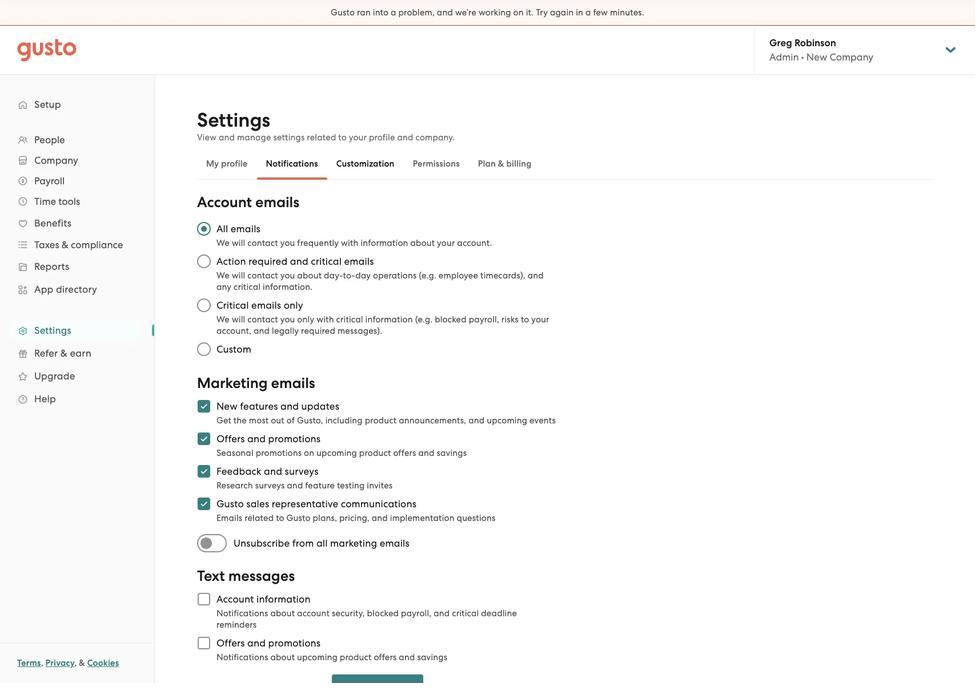 Task type: vqa. For each thing, say whether or not it's contained in the screenshot.
Choose a plan
no



Task type: locate. For each thing, give the bounding box(es) containing it.
0 vertical spatial with
[[341, 238, 358, 248]]

feedback
[[216, 466, 261, 478]]

2 we from the top
[[216, 271, 230, 281]]

refer & earn
[[34, 348, 91, 359]]

0 horizontal spatial settings
[[34, 325, 71, 336]]

payroll, inside notifications about account security, blocked payroll, and critical deadline reminders
[[401, 609, 431, 619]]

2 vertical spatial you
[[280, 315, 295, 325]]

taxes & compliance
[[34, 239, 123, 251]]

blocked down employee
[[435, 315, 467, 325]]

0 horizontal spatial profile
[[221, 159, 248, 169]]

your inside settings view and manage settings related to your profile and company.
[[349, 133, 367, 143]]

promotions
[[268, 434, 321, 445], [256, 448, 302, 459], [268, 638, 321, 649]]

0 horizontal spatial to
[[276, 514, 284, 524]]

1 vertical spatial (e.g.
[[415, 315, 433, 325]]

we inside the we will contact you only with critical information (e.g. blocked payroll, risks to your account, and legally required messages).
[[216, 315, 230, 325]]

critical
[[216, 300, 249, 311]]

company down people at the top left
[[34, 155, 78, 166]]

we inside we will contact you about day-to-day operations (e.g. employee timecards), and any critical information.
[[216, 271, 230, 281]]

you inside the we will contact you only with critical information (e.g. blocked payroll, risks to your account, and legally required messages).
[[280, 315, 295, 325]]

time tools button
[[11, 191, 143, 212]]

list containing people
[[0, 130, 154, 411]]

critical up the 'critical emails only'
[[234, 282, 261, 292]]

0 horizontal spatial gusto
[[216, 499, 244, 510]]

1 horizontal spatial to
[[338, 133, 347, 143]]

tools
[[58, 196, 80, 207]]

(e.g.
[[419, 271, 436, 281], [415, 315, 433, 325]]

your
[[349, 133, 367, 143], [437, 238, 455, 248], [531, 315, 549, 325]]

plans,
[[313, 514, 337, 524]]

0 vertical spatial blocked
[[435, 315, 467, 325]]

with right frequently
[[341, 238, 358, 248]]

critical emails only
[[216, 300, 303, 311]]

product down notifications about account security, blocked payroll, and critical deadline reminders
[[340, 653, 372, 663]]

you up action required and critical emails
[[280, 238, 295, 248]]

0 vertical spatial gusto
[[331, 7, 355, 18]]

1 horizontal spatial ,
[[74, 659, 77, 669]]

emails for critical emails only
[[251, 300, 281, 311]]

1 vertical spatial on
[[304, 448, 314, 459]]

0 vertical spatial to
[[338, 133, 347, 143]]

1 vertical spatial profile
[[221, 159, 248, 169]]

profile inside my profile button
[[221, 159, 248, 169]]

1 contact from the top
[[247, 238, 278, 248]]

gusto
[[331, 7, 355, 18], [216, 499, 244, 510], [287, 514, 311, 524]]

customization button
[[327, 150, 404, 178]]

to right risks
[[521, 315, 529, 325]]

settings inside settings view and manage settings related to your profile and company.
[[197, 109, 270, 132]]

0 vertical spatial settings
[[197, 109, 270, 132]]

& right "plan"
[[498, 159, 504, 169]]

we will contact you about day-to-day operations (e.g. employee timecards), and any critical information.
[[216, 271, 544, 292]]

a
[[391, 7, 396, 18], [585, 7, 591, 18]]

your inside the we will contact you only with critical information (e.g. blocked payroll, risks to your account, and legally required messages).
[[531, 315, 549, 325]]

0 vertical spatial (e.g.
[[419, 271, 436, 281]]

a right the in
[[585, 7, 591, 18]]

required
[[249, 256, 288, 267], [301, 326, 335, 336]]

contact inside we will contact you about day-to-day operations (e.g. employee timecards), and any critical information.
[[247, 271, 278, 281]]

1 horizontal spatial blocked
[[435, 315, 467, 325]]

1 horizontal spatial related
[[307, 133, 336, 143]]

1 horizontal spatial on
[[513, 7, 524, 18]]

2 offers from the top
[[216, 638, 245, 649]]

related right settings in the top of the page
[[307, 133, 336, 143]]

manage
[[237, 133, 271, 143]]

2 vertical spatial will
[[232, 315, 245, 325]]

offers for marketing
[[216, 434, 245, 445]]

profile up customization
[[369, 133, 395, 143]]

account
[[297, 609, 330, 619]]

& right taxes
[[62, 239, 69, 251]]

with
[[341, 238, 358, 248], [317, 315, 334, 325]]

& for earn
[[60, 348, 67, 359]]

1 horizontal spatial profile
[[369, 133, 395, 143]]

2 vertical spatial gusto
[[287, 514, 311, 524]]

related inside settings view and manage settings related to your profile and company.
[[307, 133, 336, 143]]

offers
[[393, 448, 416, 459], [374, 653, 397, 663]]

1 vertical spatial required
[[301, 326, 335, 336]]

2 horizontal spatial to
[[521, 315, 529, 325]]

upcoming down account
[[297, 653, 338, 663]]

promotions down 'of'
[[268, 434, 321, 445]]

will up account,
[[232, 315, 245, 325]]

1 vertical spatial offers
[[216, 638, 245, 649]]

promotions for text messages
[[268, 638, 321, 649]]

2 offers and promotions from the top
[[216, 638, 321, 649]]

admin
[[769, 51, 799, 63]]

will down action
[[232, 271, 245, 281]]

settings inside list
[[34, 325, 71, 336]]

research surveys and feature testing invites
[[216, 481, 393, 491]]

emails up new features and updates
[[271, 375, 315, 392]]

company down robinson
[[830, 51, 873, 63]]

implementation
[[390, 514, 455, 524]]

to down representative
[[276, 514, 284, 524]]

timecards),
[[480, 271, 525, 281]]

information.
[[263, 282, 313, 292]]

we down all
[[216, 238, 230, 248]]

payroll, inside the we will contact you only with critical information (e.g. blocked payroll, risks to your account, and legally required messages).
[[469, 315, 499, 325]]

notifications up the reminders
[[216, 609, 268, 619]]

3 contact from the top
[[247, 315, 278, 325]]

features
[[240, 401, 278, 412]]

0 vertical spatial will
[[232, 238, 245, 248]]

people button
[[11, 130, 143, 150]]

1 , from the left
[[41, 659, 43, 669]]

on down gusto,
[[304, 448, 314, 459]]

1 vertical spatial we
[[216, 271, 230, 281]]

1 we from the top
[[216, 238, 230, 248]]

and
[[437, 7, 453, 18], [219, 133, 235, 143], [397, 133, 413, 143], [290, 256, 308, 267], [528, 271, 544, 281], [254, 326, 270, 336], [281, 401, 299, 412], [469, 416, 485, 426], [247, 434, 266, 445], [418, 448, 434, 459], [264, 466, 282, 478], [287, 481, 303, 491], [372, 514, 388, 524], [434, 609, 450, 619], [247, 638, 266, 649], [399, 653, 415, 663]]

2 contact from the top
[[247, 271, 278, 281]]

settings tabs tab list
[[197, 148, 933, 180]]

profile
[[369, 133, 395, 143], [221, 159, 248, 169]]

1 will from the top
[[232, 238, 245, 248]]

only inside the we will contact you only with critical information (e.g. blocked payroll, risks to your account, and legally required messages).
[[297, 315, 314, 325]]

2 horizontal spatial gusto
[[331, 7, 355, 18]]

1 vertical spatial offers and promotions
[[216, 638, 321, 649]]

notifications
[[266, 159, 318, 169], [216, 609, 268, 619], [216, 653, 268, 663]]

(e.g. left employee
[[419, 271, 436, 281]]

notifications about upcoming product offers and savings
[[216, 653, 447, 663]]

0 horizontal spatial with
[[317, 315, 334, 325]]

2 will from the top
[[232, 271, 245, 281]]

only up legally at the left of page
[[297, 315, 314, 325]]

0 vertical spatial offers
[[393, 448, 416, 459]]

1 vertical spatial gusto
[[216, 499, 244, 510]]

seasonal promotions on upcoming product offers and savings
[[216, 448, 467, 459]]

upcoming left events
[[487, 416, 527, 426]]

gusto left ran on the top
[[331, 7, 355, 18]]

1 horizontal spatial new
[[806, 51, 827, 63]]

surveys up research surveys and feature testing invites
[[285, 466, 318, 478]]

your up customization button at the left
[[349, 133, 367, 143]]

3 will from the top
[[232, 315, 245, 325]]

in
[[576, 7, 583, 18]]

compliance
[[71, 239, 123, 251]]

critical up 'messages).'
[[336, 315, 363, 325]]

new up get
[[216, 401, 238, 412]]

savings
[[437, 448, 467, 459], [417, 653, 447, 663]]

offers up seasonal
[[216, 434, 245, 445]]

you inside we will contact you about day-to-day operations (e.g. employee timecards), and any critical information.
[[280, 271, 295, 281]]

1 vertical spatial with
[[317, 315, 334, 325]]

(e.g. inside the we will contact you only with critical information (e.g. blocked payroll, risks to your account, and legally required messages).
[[415, 315, 433, 325]]

announcements,
[[399, 416, 466, 426]]

few
[[593, 7, 608, 18]]

gusto navigation element
[[0, 75, 154, 429]]

gusto for gusto ran into a problem, and we're working on it. try again in a few minutes.
[[331, 7, 355, 18]]

a right into
[[391, 7, 396, 18]]

1 vertical spatial promotions
[[256, 448, 302, 459]]

we up any
[[216, 271, 230, 281]]

related down sales
[[245, 514, 274, 524]]

0 vertical spatial payroll,
[[469, 315, 499, 325]]

0 horizontal spatial your
[[349, 133, 367, 143]]

company
[[830, 51, 873, 63], [34, 155, 78, 166]]

, left 'cookies'
[[74, 659, 77, 669]]

problem,
[[398, 7, 435, 18]]

new down robinson
[[806, 51, 827, 63]]

0 vertical spatial product
[[365, 416, 397, 426]]

0 horizontal spatial related
[[245, 514, 274, 524]]

& inside dropdown button
[[62, 239, 69, 251]]

you for and
[[280, 271, 295, 281]]

0 vertical spatial company
[[830, 51, 873, 63]]

0 vertical spatial only
[[284, 300, 303, 311]]

1 vertical spatial company
[[34, 155, 78, 166]]

0 vertical spatial promotions
[[268, 434, 321, 445]]

1 vertical spatial notifications
[[216, 609, 268, 619]]

contact down all emails
[[247, 238, 278, 248]]

about inside we will contact you about day-to-day operations (e.g. employee timecards), and any critical information.
[[297, 271, 322, 281]]

1 horizontal spatial gusto
[[287, 514, 311, 524]]

1 vertical spatial new
[[216, 401, 238, 412]]

0 horizontal spatial blocked
[[367, 609, 399, 619]]

0 vertical spatial your
[[349, 133, 367, 143]]

people
[[34, 134, 65, 146]]

product right including
[[365, 416, 397, 426]]

get
[[216, 416, 231, 426]]

2 you from the top
[[280, 271, 295, 281]]

contact for critical
[[247, 315, 278, 325]]

1 horizontal spatial required
[[301, 326, 335, 336]]

3 we from the top
[[216, 315, 230, 325]]

2 vertical spatial promotions
[[268, 638, 321, 649]]

gusto down representative
[[287, 514, 311, 524]]

required right legally at the left of page
[[301, 326, 335, 336]]

Action required and critical emails radio
[[191, 249, 216, 274]]

contact up information.
[[247, 271, 278, 281]]

promotions for marketing emails
[[268, 434, 321, 445]]

list
[[0, 130, 154, 411]]

to up customization
[[338, 133, 347, 143]]

1 vertical spatial payroll,
[[401, 609, 431, 619]]

offers and promotions for emails
[[216, 434, 321, 445]]

contact inside the we will contact you only with critical information (e.g. blocked payroll, risks to your account, and legally required messages).
[[247, 315, 278, 325]]

to inside settings view and manage settings related to your profile and company.
[[338, 133, 347, 143]]

information up 'messages).'
[[365, 315, 413, 325]]

3 you from the top
[[280, 315, 295, 325]]

with inside the we will contact you only with critical information (e.g. blocked payroll, risks to your account, and legally required messages).
[[317, 315, 334, 325]]

2 vertical spatial upcoming
[[297, 653, 338, 663]]

your left account.
[[437, 238, 455, 248]]

1 offers from the top
[[216, 434, 245, 445]]

2 vertical spatial product
[[340, 653, 372, 663]]

feedback and surveys
[[216, 466, 318, 478]]

you up information.
[[280, 271, 295, 281]]

emails right all
[[231, 223, 260, 235]]

offers down "get the most out of gusto, including product announcements, and upcoming events"
[[393, 448, 416, 459]]

messages
[[228, 568, 295, 586]]

with for critical emails only
[[317, 315, 334, 325]]

& left earn
[[60, 348, 67, 359]]

notifications for and
[[216, 653, 268, 663]]

& for billing
[[498, 159, 504, 169]]

with down 'day-'
[[317, 315, 334, 325]]

promotions up feedback and surveys
[[256, 448, 302, 459]]

information
[[361, 238, 408, 248], [365, 315, 413, 325], [256, 594, 311, 606]]

,
[[41, 659, 43, 669], [74, 659, 77, 669]]

and inside the we will contact you only with critical information (e.g. blocked payroll, risks to your account, and legally required messages).
[[254, 326, 270, 336]]

emails for all emails
[[231, 223, 260, 235]]

1 vertical spatial to
[[521, 315, 529, 325]]

required up information.
[[249, 256, 288, 267]]

day-
[[324, 271, 343, 281]]

1 horizontal spatial with
[[341, 238, 358, 248]]

notifications down the reminders
[[216, 653, 268, 663]]

1 vertical spatial will
[[232, 271, 245, 281]]

messages).
[[338, 326, 382, 336]]

0 vertical spatial required
[[249, 256, 288, 267]]

benefits link
[[11, 213, 143, 234]]

, left 'privacy'
[[41, 659, 43, 669]]

feature
[[305, 481, 335, 491]]

0 horizontal spatial company
[[34, 155, 78, 166]]

2 vertical spatial contact
[[247, 315, 278, 325]]

payroll
[[34, 175, 65, 187]]

action required and critical emails
[[216, 256, 374, 267]]

terms link
[[17, 659, 41, 669]]

2 vertical spatial to
[[276, 514, 284, 524]]

only
[[284, 300, 303, 311], [297, 315, 314, 325]]

offers for text
[[216, 638, 245, 649]]

blocked right 'security,'
[[367, 609, 399, 619]]

0 vertical spatial profile
[[369, 133, 395, 143]]

(e.g. down operations
[[415, 315, 433, 325]]

promotions down account
[[268, 638, 321, 649]]

0 vertical spatial notifications
[[266, 159, 318, 169]]

offers and promotions down the reminders
[[216, 638, 321, 649]]

new inside greg robinson admin • new company
[[806, 51, 827, 63]]

account
[[197, 194, 252, 211], [216, 594, 254, 606]]

new
[[806, 51, 827, 63], [216, 401, 238, 412]]

help link
[[11, 389, 143, 410]]

blocked
[[435, 315, 467, 325], [367, 609, 399, 619]]

will inside we will contact you about day-to-day operations (e.g. employee timecards), and any critical information.
[[232, 271, 245, 281]]

settings up manage in the left of the page
[[197, 109, 270, 132]]

home image
[[17, 39, 77, 61]]

we for all
[[216, 238, 230, 248]]

offers down notifications about account security, blocked payroll, and critical deadline reminders
[[374, 653, 397, 663]]

information up operations
[[361, 238, 408, 248]]

surveys down feedback and surveys
[[255, 481, 285, 491]]

information inside the we will contact you only with critical information (e.g. blocked payroll, risks to your account, and legally required messages).
[[365, 315, 413, 325]]

emails for account emails
[[255, 194, 299, 211]]

emails for marketing emails
[[271, 375, 315, 392]]

reports
[[34, 261, 69, 272]]

0 vertical spatial related
[[307, 133, 336, 143]]

critical inside we will contact you about day-to-day operations (e.g. employee timecards), and any critical information.
[[234, 282, 261, 292]]

1 horizontal spatial payroll,
[[469, 315, 499, 325]]

profile right my
[[221, 159, 248, 169]]

offers down the reminders
[[216, 638, 245, 649]]

settings
[[273, 133, 305, 143]]

1 vertical spatial you
[[280, 271, 295, 281]]

gusto ran into a problem, and we're working on it. try again in a few minutes.
[[331, 7, 644, 18]]

contact down the 'critical emails only'
[[247, 315, 278, 325]]

emails
[[255, 194, 299, 211], [231, 223, 260, 235], [344, 256, 374, 267], [251, 300, 281, 311], [271, 375, 315, 392], [380, 538, 409, 550]]

plan & billing button
[[469, 150, 541, 178]]

operations
[[373, 271, 417, 281]]

my profile
[[206, 159, 248, 169]]

0 vertical spatial new
[[806, 51, 827, 63]]

offers and promotions down the out
[[216, 434, 321, 445]]

2 horizontal spatial your
[[531, 315, 549, 325]]

0 vertical spatial savings
[[437, 448, 467, 459]]

account down text messages
[[216, 594, 254, 606]]

the
[[234, 416, 247, 426]]

contact
[[247, 238, 278, 248], [247, 271, 278, 281], [247, 315, 278, 325]]

1 vertical spatial account
[[216, 594, 254, 606]]

1 vertical spatial surveys
[[255, 481, 285, 491]]

0 vertical spatial you
[[280, 238, 295, 248]]

Offers and promotions checkbox
[[191, 631, 216, 656]]

product up invites
[[359, 448, 391, 459]]

upcoming down including
[[316, 448, 357, 459]]

on
[[513, 7, 524, 18], [304, 448, 314, 459]]

1 vertical spatial blocked
[[367, 609, 399, 619]]

you up legally at the left of page
[[280, 315, 295, 325]]

All emails radio
[[191, 216, 216, 242]]

your right risks
[[531, 315, 549, 325]]

emails down information.
[[251, 300, 281, 311]]

will inside the we will contact you only with critical information (e.g. blocked payroll, risks to your account, and legally required messages).
[[232, 315, 245, 325]]

notifications down settings in the top of the page
[[266, 159, 318, 169]]

1 vertical spatial information
[[365, 315, 413, 325]]

and inside we will contact you about day-to-day operations (e.g. employee timecards), and any critical information.
[[528, 271, 544, 281]]

get the most out of gusto, including product announcements, and upcoming events
[[216, 416, 556, 426]]

1 offers and promotions from the top
[[216, 434, 321, 445]]

0 vertical spatial offers and promotions
[[216, 434, 321, 445]]

0 vertical spatial offers
[[216, 434, 245, 445]]

privacy
[[45, 659, 74, 669]]

we up account,
[[216, 315, 230, 325]]

2 vertical spatial notifications
[[216, 653, 268, 663]]

only down information.
[[284, 300, 303, 311]]

surveys
[[285, 466, 318, 478], [255, 481, 285, 491]]

2 vertical spatial we
[[216, 315, 230, 325]]

settings up refer
[[34, 325, 71, 336]]

1 vertical spatial related
[[245, 514, 274, 524]]

0 horizontal spatial required
[[249, 256, 288, 267]]

0 horizontal spatial new
[[216, 401, 238, 412]]

try
[[536, 7, 548, 18]]

1 horizontal spatial company
[[830, 51, 873, 63]]

0 vertical spatial upcoming
[[487, 416, 527, 426]]

1 vertical spatial contact
[[247, 271, 278, 281]]

1 horizontal spatial your
[[437, 238, 455, 248]]

0 vertical spatial we
[[216, 238, 230, 248]]

on left it.
[[513, 7, 524, 18]]

emails down "notifications" button
[[255, 194, 299, 211]]

notifications inside button
[[266, 159, 318, 169]]

will for all
[[232, 238, 245, 248]]

blocked inside the we will contact you only with critical information (e.g. blocked payroll, risks to your account, and legally required messages).
[[435, 315, 467, 325]]

account up all
[[197, 194, 252, 211]]

1 vertical spatial settings
[[34, 325, 71, 336]]

information down messages
[[256, 594, 311, 606]]

gusto up emails
[[216, 499, 244, 510]]

1 horizontal spatial a
[[585, 7, 591, 18]]

will down all emails
[[232, 238, 245, 248]]

notifications inside notifications about account security, blocked payroll, and critical deadline reminders
[[216, 609, 268, 619]]

2 vertical spatial your
[[531, 315, 549, 325]]

0 horizontal spatial a
[[391, 7, 396, 18]]

critical left deadline on the bottom of the page
[[452, 609, 479, 619]]

0 vertical spatial account
[[197, 194, 252, 211]]

will for critical
[[232, 315, 245, 325]]

& inside button
[[498, 159, 504, 169]]



Task type: describe. For each thing, give the bounding box(es) containing it.
terms , privacy , & cookies
[[17, 659, 119, 669]]

action
[[216, 256, 246, 267]]

ran
[[357, 7, 371, 18]]

marketing
[[330, 538, 377, 550]]

1 vertical spatial offers
[[374, 653, 397, 663]]

settings view and manage settings related to your profile and company.
[[197, 109, 455, 143]]

& left cookies button
[[79, 659, 85, 669]]

setup link
[[11, 94, 143, 115]]

invites
[[367, 481, 393, 491]]

customization
[[336, 159, 395, 169]]

about inside notifications about account security, blocked payroll, and critical deadline reminders
[[270, 609, 295, 619]]

upgrade link
[[11, 366, 143, 387]]

frequently
[[297, 238, 339, 248]]

refer & earn link
[[11, 343, 143, 364]]

benefits
[[34, 218, 71, 229]]

most
[[249, 416, 269, 426]]

deadline
[[481, 609, 517, 619]]

it.
[[526, 7, 534, 18]]

taxes & compliance button
[[11, 235, 143, 255]]

marketing
[[197, 375, 268, 392]]

updates
[[301, 401, 339, 412]]

we will contact you only with critical information (e.g. blocked payroll, risks to your account, and legally required messages).
[[216, 315, 549, 336]]

company inside dropdown button
[[34, 155, 78, 166]]

including
[[325, 416, 363, 426]]

2 a from the left
[[585, 7, 591, 18]]

of
[[287, 416, 295, 426]]

we for action
[[216, 271, 230, 281]]

profile inside settings view and manage settings related to your profile and company.
[[369, 133, 395, 143]]

sales
[[246, 499, 269, 510]]

emails down implementation
[[380, 538, 409, 550]]

1 vertical spatial product
[[359, 448, 391, 459]]

out
[[271, 416, 284, 426]]

emails up day
[[344, 256, 374, 267]]

0 horizontal spatial on
[[304, 448, 314, 459]]

representative
[[272, 499, 338, 510]]

custom
[[216, 344, 251, 355]]

0 vertical spatial on
[[513, 7, 524, 18]]

text
[[197, 568, 225, 586]]

taxes
[[34, 239, 59, 251]]

New features and updates checkbox
[[191, 394, 216, 419]]

robinson
[[795, 37, 836, 49]]

•
[[801, 51, 804, 63]]

into
[[373, 7, 389, 18]]

gusto for gusto sales representative communications
[[216, 499, 244, 510]]

view
[[197, 133, 217, 143]]

greg robinson admin • new company
[[769, 37, 873, 63]]

contact for action
[[247, 271, 278, 281]]

1 a from the left
[[391, 7, 396, 18]]

text messages
[[197, 568, 295, 586]]

payroll button
[[11, 171, 143, 191]]

0 vertical spatial information
[[361, 238, 408, 248]]

blocked inside notifications about account security, blocked payroll, and critical deadline reminders
[[367, 609, 399, 619]]

company button
[[11, 150, 143, 171]]

2 vertical spatial information
[[256, 594, 311, 606]]

Account information checkbox
[[191, 587, 216, 612]]

account for account information
[[216, 594, 254, 606]]

you for only
[[280, 315, 295, 325]]

permissions button
[[404, 150, 469, 178]]

terms
[[17, 659, 41, 669]]

Feedback and surveys checkbox
[[191, 459, 216, 484]]

to-
[[343, 271, 355, 281]]

any
[[216, 282, 231, 292]]

questions
[[457, 514, 495, 524]]

1 you from the top
[[280, 238, 295, 248]]

privacy link
[[45, 659, 74, 669]]

gusto,
[[297, 416, 323, 426]]

0 vertical spatial surveys
[[285, 466, 318, 478]]

settings link
[[11, 320, 143, 341]]

(e.g. inside we will contact you about day-to-day operations (e.g. employee timecards), and any critical information.
[[419, 271, 436, 281]]

plan & billing
[[478, 159, 532, 169]]

account information
[[216, 594, 311, 606]]

risks
[[501, 315, 519, 325]]

company inside greg robinson admin • new company
[[830, 51, 873, 63]]

settings for settings view and manage settings related to your profile and company.
[[197, 109, 270, 132]]

critical inside the we will contact you only with critical information (e.g. blocked payroll, risks to your account, and legally required messages).
[[336, 315, 363, 325]]

cookies
[[87, 659, 119, 669]]

notifications for information
[[216, 609, 268, 619]]

app
[[34, 284, 53, 295]]

all
[[216, 223, 228, 235]]

seasonal
[[216, 448, 254, 459]]

help
[[34, 394, 56, 405]]

emails related to gusto plans, pricing, and implementation questions
[[216, 514, 495, 524]]

my profile button
[[197, 150, 257, 178]]

critical up 'day-'
[[311, 256, 342, 267]]

greg
[[769, 37, 792, 49]]

time
[[34, 196, 56, 207]]

communications
[[341, 499, 417, 510]]

emails
[[216, 514, 242, 524]]

critical inside notifications about account security, blocked payroll, and critical deadline reminders
[[452, 609, 479, 619]]

minutes.
[[610, 7, 644, 18]]

offers and promotions for messages
[[216, 638, 321, 649]]

1 vertical spatial savings
[[417, 653, 447, 663]]

cookies button
[[87, 657, 119, 671]]

Critical emails only radio
[[191, 293, 216, 318]]

contact for all
[[247, 238, 278, 248]]

setup
[[34, 99, 61, 110]]

1 vertical spatial your
[[437, 238, 455, 248]]

1 vertical spatial upcoming
[[316, 448, 357, 459]]

unsubscribe
[[234, 538, 290, 550]]

required inside the we will contact you only with critical information (e.g. blocked payroll, risks to your account, and legally required messages).
[[301, 326, 335, 336]]

legally
[[272, 326, 299, 336]]

app directory link
[[11, 279, 143, 300]]

will for action
[[232, 271, 245, 281]]

time tools
[[34, 196, 80, 207]]

security,
[[332, 609, 365, 619]]

settings for settings
[[34, 325, 71, 336]]

account,
[[216, 326, 251, 336]]

my
[[206, 159, 219, 169]]

we for critical
[[216, 315, 230, 325]]

2 , from the left
[[74, 659, 77, 669]]

notifications button
[[257, 150, 327, 178]]

from
[[292, 538, 314, 550]]

reminders
[[216, 620, 257, 631]]

Unsubscribe from all marketing emails checkbox
[[197, 531, 234, 556]]

& for compliance
[[62, 239, 69, 251]]

and inside notifications about account security, blocked payroll, and critical deadline reminders
[[434, 609, 450, 619]]

to inside the we will contact you only with critical information (e.g. blocked payroll, risks to your account, and legally required messages).
[[521, 315, 529, 325]]

upgrade
[[34, 371, 75, 382]]

refer
[[34, 348, 58, 359]]

day
[[355, 271, 371, 281]]

with for all emails
[[341, 238, 358, 248]]

we will contact you frequently with information about your account.
[[216, 238, 492, 248]]

we're
[[455, 7, 476, 18]]

account for account emails
[[197, 194, 252, 211]]

events
[[530, 416, 556, 426]]

research
[[216, 481, 253, 491]]

Custom radio
[[191, 337, 216, 362]]

Offers and promotions checkbox
[[191, 427, 216, 452]]

again
[[550, 7, 574, 18]]

Gusto sales representative communications checkbox
[[191, 492, 216, 517]]



